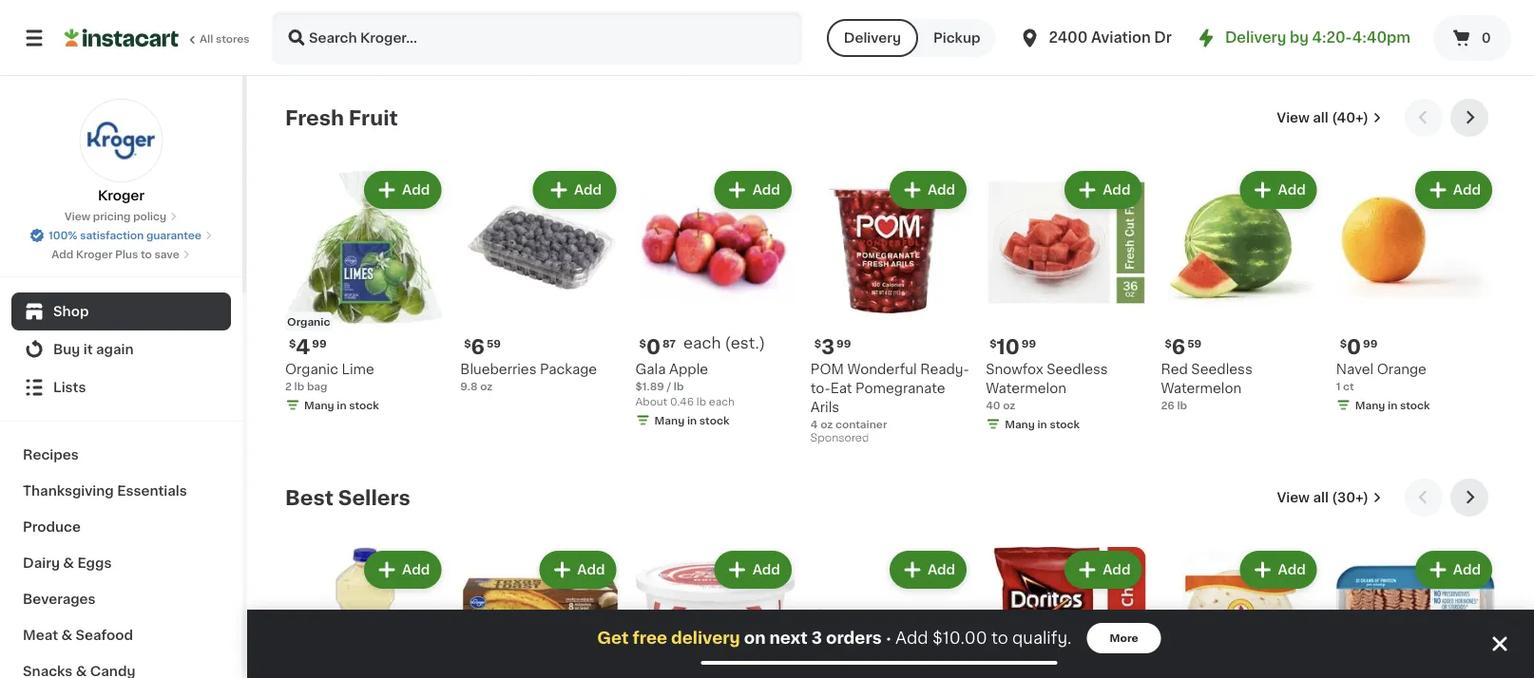 Task type: locate. For each thing, give the bounding box(es) containing it.
many for 10
[[1005, 419, 1035, 429]]

99 inside $ 3 99
[[836, 338, 851, 349]]

each inside $ 0 87 each (est.)
[[683, 336, 721, 351]]

6 up blueberries
[[471, 337, 485, 357]]

many in stock for 4
[[304, 400, 379, 410]]

ready-
[[920, 362, 969, 376]]

recipes
[[23, 449, 79, 462]]

0 horizontal spatial delivery
[[844, 31, 901, 45]]

0 vertical spatial &
[[63, 557, 74, 570]]

all left (40+)
[[1313, 111, 1329, 125]]

1 vertical spatial item carousel region
[[285, 479, 1496, 679]]

stock down orange
[[1400, 400, 1430, 410]]

2 vertical spatial view
[[1277, 491, 1310, 505]]

many down snowfox seedless watermelon 40 oz
[[1005, 419, 1035, 429]]

1 vertical spatial each
[[709, 396, 735, 407]]

main content
[[247, 76, 1534, 679]]

99 inside $ 10 99
[[1022, 338, 1036, 349]]

59 for red
[[1187, 338, 1201, 349]]

1 vertical spatial all
[[1313, 491, 1329, 505]]

delivery inside delivery button
[[844, 31, 901, 45]]

many in stock down navel orange 1 ct on the right
[[1355, 400, 1430, 410]]

watermelon inside snowfox seedless watermelon 40 oz
[[986, 381, 1066, 395]]

&
[[63, 557, 74, 570], [61, 629, 72, 643]]

3 99 from the left
[[836, 338, 851, 349]]

0 horizontal spatial seedless
[[1047, 362, 1108, 376]]

ct
[[1343, 381, 1354, 391]]

lb right 0.46
[[697, 396, 706, 407]]

pomegranate
[[855, 381, 945, 395]]

fruit
[[349, 108, 398, 128]]

view up 100%
[[65, 211, 90, 222]]

$ for blueberries package
[[464, 338, 471, 349]]

3
[[821, 337, 835, 357], [811, 631, 822, 647]]

pom wonderful ready- to-eat pomegranate arils 4 oz container
[[811, 362, 969, 429]]

0 for $ 0 87 each (est.)
[[646, 337, 661, 357]]

delivery inside delivery by 4:20-4:40pm link
[[1225, 31, 1286, 45]]

$ up blueberries
[[464, 338, 471, 349]]

delivery for delivery
[[844, 31, 901, 45]]

watermelon inside red seedless watermelon 26 lb
[[1161, 381, 1242, 395]]

1 horizontal spatial $ 6 59
[[1165, 337, 1201, 357]]

1 all from the top
[[1313, 111, 1329, 125]]

seedless right snowfox
[[1047, 362, 1108, 376]]

each up apple
[[683, 336, 721, 351]]

1 $ 6 59 from the left
[[464, 337, 501, 357]]

3 up "pom" on the right of page
[[821, 337, 835, 357]]

None search field
[[272, 11, 802, 65]]

lb inside red seedless watermelon 26 lb
[[1177, 400, 1187, 410]]

delivery for delivery by 4:20-4:40pm
[[1225, 31, 1286, 45]]

many in stock down organic lime 2 lb bag
[[304, 400, 379, 410]]

0 vertical spatial each
[[683, 336, 721, 351]]

to right $10.00
[[991, 631, 1008, 647]]

0 horizontal spatial 59
[[487, 338, 501, 349]]

navel
[[1336, 362, 1374, 376]]

organic inside organic lime 2 lb bag
[[285, 362, 338, 376]]

2 all from the top
[[1313, 491, 1329, 505]]

6 up red
[[1172, 337, 1185, 357]]

59 up blueberries
[[487, 338, 501, 349]]

lb right 2 at the left bottom
[[294, 381, 304, 391]]

view for fresh fruit
[[1277, 111, 1310, 125]]

product group containing 10
[[986, 167, 1146, 436]]

2
[[285, 381, 292, 391]]

2 seedless from the left
[[1191, 362, 1252, 376]]

$ 6 59 up blueberries
[[464, 337, 501, 357]]

0 horizontal spatial watermelon
[[986, 381, 1066, 395]]

2 vertical spatial oz
[[820, 419, 833, 429]]

oz right '9.8'
[[480, 381, 493, 391]]

view all (40+)
[[1277, 111, 1369, 125]]

best
[[285, 488, 334, 508]]

99 inside '$ 0 99'
[[1363, 338, 1378, 349]]

product group containing 3
[[811, 167, 971, 449]]

99 up "pom" on the right of page
[[836, 338, 851, 349]]

seedless for snowfox
[[1047, 362, 1108, 376]]

all for fresh fruit
[[1313, 111, 1329, 125]]

1 item carousel region from the top
[[285, 99, 1496, 464]]

lime
[[342, 362, 374, 376]]

1 horizontal spatial oz
[[820, 419, 833, 429]]

1 horizontal spatial seedless
[[1191, 362, 1252, 376]]

plus
[[115, 249, 138, 260]]

about
[[635, 396, 667, 407]]

qualify.
[[1012, 631, 1072, 647]]

view left (30+)
[[1277, 491, 1310, 505]]

1 vertical spatial &
[[61, 629, 72, 643]]

0 vertical spatial all
[[1313, 111, 1329, 125]]

watermelon down snowfox
[[986, 381, 1066, 395]]

2 99 from the left
[[1022, 338, 1036, 349]]

0 inside $ 0 87 each (est.)
[[646, 337, 661, 357]]

instacart logo image
[[65, 27, 179, 49]]

each right 0.46
[[709, 396, 735, 407]]

$0.87 each (estimated) element
[[635, 335, 795, 360]]

2400
[[1049, 31, 1088, 45]]

eggs
[[77, 557, 112, 570]]

kroger down satisfaction
[[76, 249, 113, 260]]

0 horizontal spatial oz
[[480, 381, 493, 391]]

2 $ from the left
[[639, 338, 646, 349]]

watermelon down red
[[1161, 381, 1242, 395]]

in for 10
[[1037, 419, 1047, 429]]

watermelon for snowfox
[[986, 381, 1066, 395]]

6
[[471, 337, 485, 357], [1172, 337, 1185, 357]]

delivery left pickup
[[844, 31, 901, 45]]

0 horizontal spatial $ 6 59
[[464, 337, 501, 357]]

0 vertical spatial oz
[[480, 381, 493, 391]]

in
[[337, 400, 347, 410], [1388, 400, 1397, 410], [687, 415, 697, 426], [1037, 419, 1047, 429]]

1 horizontal spatial 0
[[1347, 337, 1361, 357]]

buy it again link
[[11, 331, 231, 369]]

view left (40+)
[[1277, 111, 1310, 125]]

(est.)
[[725, 336, 765, 351]]

0 inside button
[[1481, 31, 1491, 45]]

package
[[540, 362, 597, 376]]

stores
[[216, 34, 250, 44]]

to right "plus"
[[141, 249, 152, 260]]

lb inside organic lime 2 lb bag
[[294, 381, 304, 391]]

more
[[1110, 633, 1138, 644]]

0 horizontal spatial 6
[[471, 337, 485, 357]]

lb right 26
[[1177, 400, 1187, 410]]

add button
[[366, 173, 439, 207], [539, 173, 615, 207], [716, 173, 790, 207], [891, 173, 965, 207], [1067, 173, 1140, 207], [1242, 173, 1315, 207], [1417, 173, 1490, 207], [366, 553, 439, 587], [541, 553, 615, 587], [716, 553, 790, 587], [891, 553, 965, 587], [1067, 553, 1140, 587], [1242, 553, 1315, 587], [1417, 553, 1490, 587]]

0 vertical spatial item carousel region
[[285, 99, 1496, 464]]

to
[[141, 249, 152, 260], [991, 631, 1008, 647]]

many down navel orange 1 ct on the right
[[1355, 400, 1385, 410]]

add kroger plus to save
[[52, 249, 179, 260]]

item carousel region
[[285, 99, 1496, 464], [285, 479, 1496, 679]]

1 horizontal spatial delivery
[[1225, 31, 1286, 45]]

2 $ 6 59 from the left
[[1165, 337, 1201, 357]]

1 vertical spatial view
[[65, 211, 90, 222]]

container
[[835, 419, 887, 429]]

1 watermelon from the left
[[986, 381, 1066, 395]]

$ 6 59 for blueberries
[[464, 337, 501, 357]]

$ up 2 at the left bottom
[[289, 338, 296, 349]]

87
[[662, 338, 676, 349]]

$ inside $ 3 99
[[814, 338, 821, 349]]

100%
[[49, 230, 77, 241]]

0 vertical spatial view
[[1277, 111, 1310, 125]]

59
[[487, 338, 501, 349], [1187, 338, 1201, 349]]

7 $ from the left
[[1340, 338, 1347, 349]]

arils
[[811, 400, 839, 414]]

to-
[[811, 381, 830, 395]]

$ inside '$ 0 99'
[[1340, 338, 1347, 349]]

many in stock down snowfox seedless watermelon 40 oz
[[1005, 419, 1080, 429]]

meat & seafood link
[[11, 618, 231, 654]]

4 up organic lime 2 lb bag
[[296, 337, 310, 357]]

many in stock down 0.46
[[654, 415, 729, 426]]

1 $ from the left
[[289, 338, 296, 349]]

6 for blueberries
[[471, 337, 485, 357]]

kroger logo image
[[79, 99, 163, 182]]

guarantee
[[146, 230, 201, 241]]

0 vertical spatial organic
[[287, 316, 330, 327]]

2 watermelon from the left
[[1161, 381, 1242, 395]]

0 horizontal spatial 0
[[646, 337, 661, 357]]

99 inside $ 4 99
[[312, 338, 327, 349]]

all inside view all (40+) popup button
[[1313, 111, 1329, 125]]

many for 4
[[304, 400, 334, 410]]

0
[[1481, 31, 1491, 45], [646, 337, 661, 357], [1347, 337, 1361, 357]]

add kroger plus to save link
[[52, 247, 191, 262]]

delivery
[[1225, 31, 1286, 45], [844, 31, 901, 45]]

5 $ from the left
[[814, 338, 821, 349]]

$ inside $ 10 99
[[990, 338, 997, 349]]

blueberries
[[460, 362, 537, 376]]

99 for 4
[[312, 338, 327, 349]]

kroger up view pricing policy link
[[98, 189, 144, 202]]

service type group
[[827, 19, 996, 57]]

gala apple $1.89 / lb about 0.46 lb each
[[635, 362, 735, 407]]

seafood
[[76, 629, 133, 643]]

stock down snowfox seedless watermelon 40 oz
[[1050, 419, 1080, 429]]

1 vertical spatial oz
[[1003, 400, 1015, 410]]

delivery
[[671, 631, 740, 647]]

1 vertical spatial organic
[[285, 362, 338, 376]]

it
[[83, 343, 93, 356]]

seedless for red
[[1191, 362, 1252, 376]]

& for meat
[[61, 629, 72, 643]]

all
[[200, 34, 213, 44]]

1 vertical spatial 3
[[811, 631, 822, 647]]

99 right 10
[[1022, 338, 1036, 349]]

$ inside $ 4 99
[[289, 338, 296, 349]]

seedless inside snowfox seedless watermelon 40 oz
[[1047, 362, 1108, 376]]

eat
[[830, 381, 852, 395]]

buy it again
[[53, 343, 134, 356]]

& right meat at the left bottom of the page
[[61, 629, 72, 643]]

$ left 87
[[639, 338, 646, 349]]

seedless inside red seedless watermelon 26 lb
[[1191, 362, 1252, 376]]

99 up organic lime 2 lb bag
[[312, 338, 327, 349]]

59 up red
[[1187, 338, 1201, 349]]

1 59 from the left
[[487, 338, 501, 349]]

1 6 from the left
[[471, 337, 485, 357]]

$ for organic lime
[[289, 338, 296, 349]]

bag
[[307, 381, 327, 391]]

1 horizontal spatial 59
[[1187, 338, 1201, 349]]

4 $ from the left
[[464, 338, 471, 349]]

seedless right red
[[1191, 362, 1252, 376]]

1
[[1336, 381, 1341, 391]]

$ 0 87 each (est.)
[[639, 336, 765, 357]]

view inside popup button
[[1277, 111, 1310, 125]]

all inside view all (30+) "popup button"
[[1313, 491, 1329, 505]]

40
[[986, 400, 1000, 410]]

2400 aviation dr button
[[1018, 11, 1172, 65]]

produce link
[[11, 509, 231, 546]]

26
[[1161, 400, 1175, 410]]

many down bag
[[304, 400, 334, 410]]

stock for 10
[[1050, 419, 1080, 429]]

all left (30+)
[[1313, 491, 1329, 505]]

3 $ from the left
[[990, 338, 997, 349]]

4 99 from the left
[[1363, 338, 1378, 349]]

$ up navel on the bottom right of page
[[1340, 338, 1347, 349]]

1 horizontal spatial 6
[[1172, 337, 1185, 357]]

2 horizontal spatial oz
[[1003, 400, 1015, 410]]

$ up snowfox
[[990, 338, 997, 349]]

•
[[885, 631, 892, 646]]

fresh fruit
[[285, 108, 398, 128]]

$ 0 99
[[1340, 337, 1378, 357]]

1 vertical spatial 4
[[811, 419, 818, 429]]

oz inside blueberries package 9.8 oz
[[480, 381, 493, 391]]

many in stock
[[304, 400, 379, 410], [1355, 400, 1430, 410], [654, 415, 729, 426], [1005, 419, 1080, 429]]

6 $ from the left
[[1165, 338, 1172, 349]]

apple
[[669, 362, 708, 376]]

2 horizontal spatial 0
[[1481, 31, 1491, 45]]

main content containing fresh fruit
[[247, 76, 1534, 679]]

0 button
[[1433, 15, 1511, 61]]

& left eggs
[[63, 557, 74, 570]]

watermelon for red
[[1161, 381, 1242, 395]]

$ for snowfox seedless watermelon
[[990, 338, 997, 349]]

dairy
[[23, 557, 60, 570]]

fresh
[[285, 108, 344, 128]]

add inside the treatment tracker modal dialog
[[895, 631, 928, 647]]

oz down arils
[[820, 419, 833, 429]]

$ up "pom" on the right of page
[[814, 338, 821, 349]]

$ 3 99
[[814, 337, 851, 357]]

4 down arils
[[811, 419, 818, 429]]

$ 6 59 up red
[[1165, 337, 1201, 357]]

(30+)
[[1332, 491, 1369, 505]]

in down organic lime 2 lb bag
[[337, 400, 347, 410]]

view inside "popup button"
[[1277, 491, 1310, 505]]

99 up navel on the bottom right of page
[[1363, 338, 1378, 349]]

thanksgiving
[[23, 485, 114, 498]]

1 horizontal spatial to
[[991, 631, 1008, 647]]

2 item carousel region from the top
[[285, 479, 1496, 679]]

$10.00
[[932, 631, 987, 647]]

organic up $ 4 99
[[287, 316, 330, 327]]

$ for red seedless watermelon
[[1165, 338, 1172, 349]]

0 vertical spatial 4
[[296, 337, 310, 357]]

organic up bag
[[285, 362, 338, 376]]

sellers
[[338, 488, 410, 508]]

1 seedless from the left
[[1047, 362, 1108, 376]]

in down navel orange 1 ct on the right
[[1388, 400, 1397, 410]]

stock down lime
[[349, 400, 379, 410]]

oz right 40
[[1003, 400, 1015, 410]]

item carousel region containing best sellers
[[285, 479, 1496, 679]]

stock
[[349, 400, 379, 410], [1400, 400, 1430, 410], [699, 415, 729, 426], [1050, 419, 1080, 429]]

1 horizontal spatial 4
[[811, 419, 818, 429]]

recipes link
[[11, 437, 231, 473]]

0 horizontal spatial to
[[141, 249, 152, 260]]

3 right next
[[811, 631, 822, 647]]

1 vertical spatial to
[[991, 631, 1008, 647]]

orange
[[1377, 362, 1427, 376]]

pom
[[811, 362, 844, 376]]

all for best sellers
[[1313, 491, 1329, 505]]

in down snowfox seedless watermelon 40 oz
[[1037, 419, 1047, 429]]

in down 0.46
[[687, 415, 697, 426]]

delivery left by
[[1225, 31, 1286, 45]]

2 6 from the left
[[1172, 337, 1185, 357]]

1 99 from the left
[[312, 338, 327, 349]]

product group
[[285, 167, 445, 417], [460, 167, 620, 394], [635, 167, 795, 432], [811, 167, 971, 449], [986, 167, 1146, 436], [1161, 167, 1321, 413], [1336, 167, 1496, 417], [285, 547, 445, 679], [460, 547, 620, 679], [635, 547, 795, 679], [811, 547, 971, 679], [986, 547, 1146, 679], [1161, 547, 1321, 679], [1336, 547, 1496, 679]]

again
[[96, 343, 134, 356]]

stock down gala apple $1.89 / lb about 0.46 lb each
[[699, 415, 729, 426]]

kroger
[[98, 189, 144, 202], [76, 249, 113, 260]]

2 59 from the left
[[1187, 338, 1201, 349]]

$ up red
[[1165, 338, 1172, 349]]

delivery by 4:20-4:40pm
[[1225, 31, 1410, 45]]

beverages link
[[11, 582, 231, 618]]

lb
[[294, 381, 304, 391], [674, 381, 684, 391], [697, 396, 706, 407], [1177, 400, 1187, 410]]

organic lime 2 lb bag
[[285, 362, 374, 391]]

1 horizontal spatial watermelon
[[1161, 381, 1242, 395]]

99 for 10
[[1022, 338, 1036, 349]]

many in stock for 10
[[1005, 419, 1080, 429]]



Task type: vqa. For each thing, say whether or not it's contained in the screenshot.
vanilla
no



Task type: describe. For each thing, give the bounding box(es) containing it.
many down 0.46
[[654, 415, 685, 426]]

$ for navel orange
[[1340, 338, 1347, 349]]

10
[[997, 337, 1020, 357]]

100% satisfaction guarantee
[[49, 230, 201, 241]]

0 vertical spatial to
[[141, 249, 152, 260]]

/
[[667, 381, 671, 391]]

$ 6 59 for red
[[1165, 337, 1201, 357]]

view all (30+)
[[1277, 491, 1369, 505]]

(40+)
[[1332, 111, 1369, 125]]

99 for 0
[[1363, 338, 1378, 349]]

pickup
[[933, 31, 980, 45]]

delivery button
[[827, 19, 918, 57]]

get
[[597, 631, 629, 647]]

more button
[[1087, 624, 1161, 654]]

many for 0
[[1355, 400, 1385, 410]]

$ 4 99
[[289, 337, 327, 357]]

$1.89
[[635, 381, 664, 391]]

meat & seafood
[[23, 629, 133, 643]]

shop link
[[11, 293, 231, 331]]

99 for 3
[[836, 338, 851, 349]]

to inside the treatment tracker modal dialog
[[991, 631, 1008, 647]]

0 vertical spatial 3
[[821, 337, 835, 357]]

view pricing policy link
[[65, 209, 178, 224]]

view all (30+) button
[[1269, 479, 1390, 517]]

1 vertical spatial kroger
[[76, 249, 113, 260]]

0 vertical spatial kroger
[[98, 189, 144, 202]]

aviation
[[1091, 31, 1151, 45]]

view for best sellers
[[1277, 491, 1310, 505]]

product group containing 4
[[285, 167, 445, 417]]

thanksgiving essentials link
[[11, 473, 231, 509]]

red
[[1161, 362, 1188, 376]]

4 inside pom wonderful ready- to-eat pomegranate arils 4 oz container
[[811, 419, 818, 429]]

snowfox
[[986, 362, 1043, 376]]

stock for 4
[[349, 400, 379, 410]]

navel orange 1 ct
[[1336, 362, 1427, 391]]

0 for $ 0 99
[[1347, 337, 1361, 357]]

by
[[1290, 31, 1309, 45]]

9.8
[[460, 381, 478, 391]]

$ inside $ 0 87 each (est.)
[[639, 338, 646, 349]]

lists
[[53, 381, 86, 394]]

on
[[744, 631, 766, 647]]

satisfaction
[[80, 230, 144, 241]]

6 for red
[[1172, 337, 1185, 357]]

blueberries package 9.8 oz
[[460, 362, 597, 391]]

delivery by 4:20-4:40pm link
[[1195, 27, 1410, 49]]

2400 aviation dr
[[1049, 31, 1172, 45]]

free
[[632, 631, 667, 647]]

lb right /
[[674, 381, 684, 391]]

all stores
[[200, 34, 250, 44]]

pricing
[[93, 211, 131, 222]]

save
[[154, 249, 179, 260]]

many in stock for 0
[[1355, 400, 1430, 410]]

stock for 0
[[1400, 400, 1430, 410]]

4:20-
[[1312, 31, 1352, 45]]

all stores link
[[65, 11, 251, 65]]

meat
[[23, 629, 58, 643]]

in for 0
[[1388, 400, 1397, 410]]

get free delivery on next 3 orders • add $10.00 to qualify.
[[597, 631, 1072, 647]]

& for dairy
[[63, 557, 74, 570]]

dairy & eggs link
[[11, 546, 231, 582]]

dr
[[1154, 31, 1172, 45]]

4:40pm
[[1352, 31, 1410, 45]]

59 for blueberries
[[487, 338, 501, 349]]

shop
[[53, 305, 89, 318]]

treatment tracker modal dialog
[[247, 610, 1534, 679]]

100% satisfaction guarantee button
[[30, 224, 213, 243]]

organic for organic
[[287, 316, 330, 327]]

lists link
[[11, 369, 231, 407]]

buy
[[53, 343, 80, 356]]

oz inside pom wonderful ready- to-eat pomegranate arils 4 oz container
[[820, 419, 833, 429]]

kroger link
[[79, 99, 163, 205]]

thanksgiving essentials
[[23, 485, 187, 498]]

each inside gala apple $1.89 / lb about 0.46 lb each
[[709, 396, 735, 407]]

red seedless watermelon 26 lb
[[1161, 362, 1252, 410]]

3 inside the treatment tracker modal dialog
[[811, 631, 822, 647]]

orders
[[826, 631, 882, 647]]

produce
[[23, 521, 81, 534]]

item carousel region containing fresh fruit
[[285, 99, 1496, 464]]

0 horizontal spatial 4
[[296, 337, 310, 357]]

Search field
[[274, 13, 800, 63]]

view all (40+) button
[[1269, 99, 1390, 137]]

$ 10 99
[[990, 337, 1036, 357]]

snowfox seedless watermelon 40 oz
[[986, 362, 1108, 410]]

gala
[[635, 362, 666, 376]]

oz inside snowfox seedless watermelon 40 oz
[[1003, 400, 1015, 410]]

wonderful
[[847, 362, 917, 376]]

best sellers
[[285, 488, 410, 508]]

organic for organic lime 2 lb bag
[[285, 362, 338, 376]]

essentials
[[117, 485, 187, 498]]

in for 4
[[337, 400, 347, 410]]

sponsored badge image
[[811, 433, 868, 444]]

$ for pom wonderful ready- to-eat pomegranate arils
[[814, 338, 821, 349]]

next
[[769, 631, 808, 647]]



